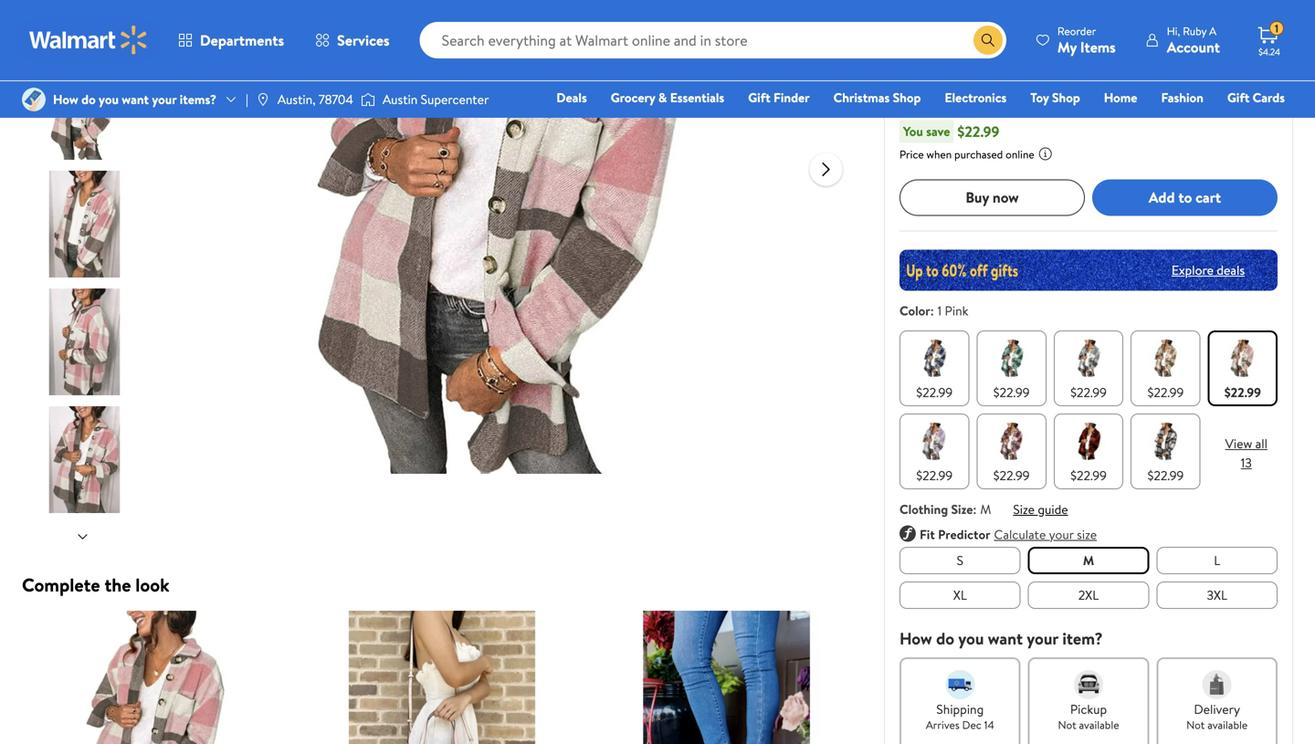 Task type: locate. For each thing, give the bounding box(es) containing it.
1
[[1275, 21, 1279, 36], [938, 302, 942, 319]]

14
[[984, 717, 994, 733]]

electronics
[[945, 89, 1007, 106]]

deals
[[556, 89, 587, 106]]

one
[[1145, 114, 1172, 132]]

next media item image
[[815, 158, 837, 180]]

widget
[[900, 525, 1278, 543]]

: up predictor
[[973, 500, 977, 518]]

fantaslook womens plaid shirts flannel shacket jacket long sleeve button down boyfriend shirt coats, m - image 4 of 9 image
[[31, 289, 138, 395]]

not down intent image for delivery
[[1186, 717, 1205, 733]]

0 vertical spatial do
[[81, 90, 96, 108]]

fit predictor button
[[920, 525, 990, 543]]

shipping
[[936, 700, 984, 718]]

0 horizontal spatial available
[[1079, 717, 1119, 733]]

size up calculate
[[1013, 500, 1035, 518]]

image of item 0 image
[[22, 611, 292, 744]]

 image for how do you want your items?
[[22, 88, 46, 111]]

s button
[[900, 547, 1021, 574]]

Search search field
[[420, 22, 1006, 58]]

do down xl button
[[936, 627, 954, 650]]

2 available from the left
[[1208, 717, 1248, 733]]

available for delivery
[[1208, 717, 1248, 733]]

m down size
[[1083, 551, 1094, 569]]

:
[[930, 302, 934, 319], [973, 500, 977, 518]]

want down xl button
[[988, 627, 1023, 650]]

2xl
[[1078, 586, 1099, 604]]

1 horizontal spatial not
[[1186, 717, 1205, 733]]

not inside "delivery not available"
[[1186, 717, 1205, 733]]

do for how do you want your items?
[[81, 90, 96, 108]]

1 horizontal spatial how
[[900, 627, 932, 650]]

1 shop from the left
[[893, 89, 921, 106]]

you save $22.99
[[903, 121, 999, 141]]

 image
[[22, 88, 46, 111], [361, 90, 375, 109]]

hi, ruby a account
[[1167, 23, 1220, 57]]

0 horizontal spatial m
[[980, 500, 991, 518]]

0 horizontal spatial gift
[[748, 89, 771, 106]]

your left items?
[[152, 90, 177, 108]]

complete the look
[[22, 572, 169, 598]]

you
[[99, 90, 119, 108], [958, 627, 984, 650]]

list
[[15, 611, 869, 744]]

1 horizontal spatial  image
[[361, 90, 375, 109]]

0 horizontal spatial how
[[53, 90, 78, 108]]

1 size from the left
[[951, 500, 973, 518]]

search icon image
[[981, 33, 995, 47]]

walmart image
[[29, 26, 148, 55]]

0 horizontal spatial 1
[[938, 302, 942, 319]]

how down xl button
[[900, 627, 932, 650]]

size guide
[[1013, 500, 1068, 518]]

0 vertical spatial your
[[152, 90, 177, 108]]

christmas shop
[[833, 89, 921, 106]]

1 vertical spatial m
[[1083, 551, 1094, 569]]

1 not from the left
[[1058, 717, 1076, 733]]

pickup not available
[[1058, 700, 1119, 733]]

gift left the finder
[[748, 89, 771, 106]]

you down xl button
[[958, 627, 984, 650]]

finder
[[774, 89, 810, 106]]

1521 reviews link
[[981, 51, 1041, 67]]

not
[[1058, 717, 1076, 733], [1186, 717, 1205, 733]]

size up predictor
[[951, 500, 973, 518]]

complete
[[22, 572, 100, 598]]

shop for christmas shop
[[893, 89, 921, 106]]

0 horizontal spatial want
[[122, 90, 149, 108]]

$4.24
[[1259, 46, 1280, 58]]

not for delivery
[[1186, 717, 1205, 733]]

0 horizontal spatial :
[[930, 302, 934, 319]]

1 horizontal spatial do
[[936, 627, 954, 650]]

0 horizontal spatial do
[[81, 90, 96, 108]]

0 vertical spatial you
[[99, 90, 119, 108]]

 image
[[256, 92, 270, 107]]

3xl
[[1207, 586, 1227, 604]]

1 vertical spatial you
[[958, 627, 984, 650]]

gift finder link
[[740, 88, 818, 107]]

0 vertical spatial :
[[930, 302, 934, 319]]

0 vertical spatial 1
[[1275, 21, 1279, 36]]

walmart+
[[1231, 114, 1285, 132]]

now
[[993, 187, 1019, 207]]

 image down "walmart" image at the left of page
[[22, 88, 46, 111]]

do
[[81, 90, 96, 108], [936, 627, 954, 650]]

m button
[[1028, 547, 1149, 574]]

available inside the pickup not available
[[1079, 717, 1119, 733]]

 image for austin supercenter
[[361, 90, 375, 109]]

your
[[152, 90, 177, 108], [1049, 525, 1074, 543], [1027, 627, 1059, 650]]

$22.99
[[957, 83, 1030, 118], [958, 121, 999, 141], [916, 383, 953, 401], [993, 383, 1030, 401], [1070, 383, 1107, 401], [1148, 383, 1184, 401], [1224, 383, 1261, 401], [916, 466, 953, 484], [993, 466, 1030, 484], [1070, 466, 1107, 484], [1148, 466, 1184, 484]]

do for how do you want your item?
[[936, 627, 954, 650]]

1 horizontal spatial shop
[[1052, 89, 1080, 106]]

fit
[[920, 525, 935, 543]]

1 horizontal spatial size
[[1013, 500, 1035, 518]]

your for items?
[[152, 90, 177, 108]]

available down intent image for pickup
[[1079, 717, 1119, 733]]

1 vertical spatial do
[[936, 627, 954, 650]]

1 horizontal spatial gift
[[1227, 89, 1250, 106]]

0 horizontal spatial not
[[1058, 717, 1076, 733]]

1 vertical spatial want
[[988, 627, 1023, 650]]

gift finder
[[748, 89, 810, 106]]

want
[[122, 90, 149, 108], [988, 627, 1023, 650]]

m up predictor
[[980, 500, 991, 518]]

1 horizontal spatial :
[[973, 500, 977, 518]]

gift for cards
[[1227, 89, 1250, 106]]

0 horizontal spatial you
[[99, 90, 119, 108]]

1 available from the left
[[1079, 717, 1119, 733]]

dec
[[962, 717, 982, 733]]

home link
[[1096, 88, 1146, 107]]

gift inside gift finder link
[[748, 89, 771, 106]]

clothing
[[900, 500, 948, 518]]

available down intent image for delivery
[[1208, 717, 1248, 733]]

add
[[1149, 187, 1175, 207]]

fashion link
[[1153, 88, 1212, 107]]

how do you want your item?
[[900, 627, 1103, 650]]

: left the pink
[[930, 302, 934, 319]]

shop up you
[[893, 89, 921, 106]]

available for pickup
[[1079, 717, 1119, 733]]

2 not from the left
[[1186, 717, 1205, 733]]

1 horizontal spatial m
[[1083, 551, 1094, 569]]

0 vertical spatial how
[[53, 90, 78, 108]]

m
[[980, 500, 991, 518], [1083, 551, 1094, 569]]

size
[[951, 500, 973, 518], [1013, 500, 1035, 518]]

1 horizontal spatial want
[[988, 627, 1023, 650]]

1 vertical spatial 1
[[938, 302, 942, 319]]

1 vertical spatial your
[[1049, 525, 1074, 543]]

1 horizontal spatial available
[[1208, 717, 1248, 733]]

services button
[[300, 18, 405, 62]]

0 vertical spatial m
[[980, 500, 991, 518]]

1 left the pink
[[938, 302, 942, 319]]

shop for toy shop
[[1052, 89, 1080, 106]]

1 up $4.24
[[1275, 21, 1279, 36]]

item?
[[1062, 627, 1103, 650]]

1 vertical spatial how
[[900, 627, 932, 650]]

fantaslook womens plaid shirts flannel shacket jacket long sleeve button down boyfriend shirt coats, m - image 2 of 9 image
[[31, 53, 138, 160]]

intent image for shipping image
[[946, 670, 975, 699]]

austin,
[[277, 90, 316, 108]]

your left item?
[[1027, 627, 1059, 650]]

how down "walmart" image at the left of page
[[53, 90, 78, 108]]

you for how do you want your items?
[[99, 90, 119, 108]]

want left items?
[[122, 90, 149, 108]]

shop right toy
[[1052, 89, 1080, 106]]

color
[[900, 302, 930, 319]]

not for pickup
[[1058, 717, 1076, 733]]

items?
[[180, 90, 216, 108]]

2 shop from the left
[[1052, 89, 1080, 106]]

your left size
[[1049, 525, 1074, 543]]

essentials
[[670, 89, 724, 106]]

buy
[[966, 187, 989, 207]]

0 horizontal spatial shop
[[893, 89, 921, 106]]

gift
[[748, 89, 771, 106], [1227, 89, 1250, 106]]

walmart+ link
[[1222, 113, 1293, 133]]

$22.99 button
[[900, 330, 969, 406], [977, 330, 1046, 406], [1054, 330, 1124, 406], [1131, 330, 1201, 406], [1208, 330, 1278, 406], [900, 413, 969, 489], [977, 413, 1046, 489], [1054, 413, 1124, 489], [1131, 413, 1201, 489]]

your for item?
[[1027, 627, 1059, 650]]

learn more about strikethrough prices image
[[1078, 98, 1093, 113]]

delivery not available
[[1186, 700, 1248, 733]]

0 vertical spatial want
[[122, 90, 149, 108]]

add to cart
[[1149, 187, 1221, 207]]

2 vertical spatial your
[[1027, 627, 1059, 650]]

pink
[[945, 302, 968, 319]]

1 horizontal spatial you
[[958, 627, 984, 650]]

xl
[[953, 586, 967, 604]]

gift left the cards
[[1227, 89, 1250, 106]]

not inside the pickup not available
[[1058, 717, 1076, 733]]

1 gift from the left
[[748, 89, 771, 106]]

pickup
[[1070, 700, 1107, 718]]

do down "walmart" image at the left of page
[[81, 90, 96, 108]]

 image right 78704
[[361, 90, 375, 109]]

you for how do you want your item?
[[958, 627, 984, 650]]

l
[[1214, 551, 1220, 569]]

3xl button
[[1157, 582, 1278, 609]]

color : 1 pink
[[900, 302, 968, 319]]

purchased
[[954, 146, 1003, 162]]

how
[[53, 90, 78, 108], [900, 627, 932, 650]]

2 gift from the left
[[1227, 89, 1250, 106]]

fantaslook womens plaid shirts flannel shacket jacket long sleeve button down boyfriend shirt coats, m - image 1 of 9 image
[[31, 0, 138, 42]]

0 horizontal spatial  image
[[22, 88, 46, 111]]

reorder
[[1057, 23, 1096, 39]]

legal information image
[[1038, 146, 1053, 161]]

deals
[[1217, 261, 1245, 279]]

available inside "delivery not available"
[[1208, 717, 1248, 733]]

you down "walmart" image at the left of page
[[99, 90, 119, 108]]

0 horizontal spatial size
[[951, 500, 973, 518]]

available
[[1079, 717, 1119, 733], [1208, 717, 1248, 733]]

want for items?
[[122, 90, 149, 108]]

color list
[[896, 327, 1281, 493]]

fit predictor
[[920, 525, 990, 543]]

not down intent image for pickup
[[1058, 717, 1076, 733]]

gift inside gift cards registry
[[1227, 89, 1250, 106]]

gift cards link
[[1219, 88, 1293, 107]]



Task type: describe. For each thing, give the bounding box(es) containing it.
view all 13
[[1225, 435, 1268, 472]]

predictor
[[938, 525, 990, 543]]

cards
[[1253, 89, 1285, 106]]

now
[[900, 83, 950, 118]]

&
[[658, 89, 667, 106]]

ruby
[[1183, 23, 1207, 39]]

size guide button
[[1013, 500, 1068, 518]]

supercenter
[[421, 90, 489, 108]]

austin, 78704
[[277, 90, 353, 108]]

fantaslook womens plaid shirts flannel shacket jacket long sleeve button down boyfriend shirt coats, m - image 3 of 9 image
[[31, 171, 138, 278]]

austin supercenter
[[383, 90, 489, 108]]

the
[[105, 572, 131, 598]]

toy shop link
[[1022, 88, 1088, 107]]

debit
[[1176, 114, 1207, 132]]

look
[[135, 572, 169, 598]]

want for item?
[[988, 627, 1023, 650]]

calculate your size
[[994, 525, 1097, 543]]

|
[[246, 90, 248, 108]]

l button
[[1157, 547, 1278, 574]]

reorder my items
[[1057, 23, 1116, 57]]

$45.98
[[1037, 96, 1075, 114]]

explore deals link
[[1164, 254, 1252, 286]]

electronics link
[[936, 88, 1015, 107]]

up to sixty percent off deals. shop now. image
[[900, 250, 1278, 291]]

christmas
[[833, 89, 890, 106]]

next image image
[[75, 530, 90, 544]]

buy now button
[[900, 179, 1085, 216]]

how for how do you want your item?
[[900, 627, 932, 650]]

m inside button
[[1083, 551, 1094, 569]]

one debit
[[1145, 114, 1207, 132]]

grocery
[[611, 89, 655, 106]]

intent image for delivery image
[[1202, 670, 1232, 699]]

reviews
[[1006, 51, 1041, 67]]

account
[[1167, 37, 1220, 57]]

when
[[927, 146, 952, 162]]

toy shop
[[1030, 89, 1080, 106]]

price when purchased online
[[900, 146, 1034, 162]]

all
[[1255, 435, 1268, 453]]

(4.4)
[[958, 51, 981, 67]]

calculate
[[994, 525, 1046, 543]]

2xl button
[[1028, 582, 1149, 609]]

Walmart Site-Wide search field
[[420, 22, 1006, 58]]

grocery & essentials
[[611, 89, 724, 106]]

clothing size list
[[896, 543, 1281, 613]]

toy
[[1030, 89, 1049, 106]]

(4.4) 1521 reviews
[[958, 51, 1041, 67]]

my
[[1057, 37, 1077, 57]]

christmas shop link
[[825, 88, 929, 107]]

a
[[1209, 23, 1217, 39]]

gift cards registry
[[1075, 89, 1285, 132]]

shipping arrives dec 14
[[926, 700, 994, 733]]

1 horizontal spatial 1
[[1275, 21, 1279, 36]]

how for how do you want your items?
[[53, 90, 78, 108]]

grocery & essentials link
[[603, 88, 733, 107]]

delivery
[[1194, 700, 1240, 718]]

services
[[337, 30, 390, 50]]

explore
[[1172, 261, 1214, 279]]

price
[[900, 146, 924, 162]]

view all 13 button
[[1212, 435, 1281, 472]]

online
[[1006, 146, 1034, 162]]

image of item 2 image
[[307, 611, 577, 744]]

deals link
[[548, 88, 595, 107]]

hi,
[[1167, 23, 1180, 39]]

registry link
[[1066, 113, 1129, 133]]

save
[[926, 122, 950, 140]]

you
[[903, 122, 923, 140]]

13
[[1241, 454, 1252, 472]]

austin
[[383, 90, 418, 108]]

guide
[[1038, 500, 1068, 518]]

explore deals
[[1172, 261, 1245, 279]]

gift for finder
[[748, 89, 771, 106]]

1 vertical spatial :
[[973, 500, 977, 518]]

add to cart button
[[1092, 179, 1278, 216]]

image of item 4 image
[[592, 611, 862, 744]]

78704
[[319, 90, 353, 108]]

to
[[1178, 187, 1192, 207]]

size
[[1077, 525, 1097, 543]]

buy now
[[966, 187, 1019, 207]]

widget containing fit predictor
[[900, 525, 1278, 543]]

arrives
[[926, 717, 960, 733]]

registry
[[1075, 114, 1121, 132]]

one debit link
[[1137, 113, 1215, 133]]

fantaslook womens plaid shirts flannel shacket jacket long sleeve button down boyfriend shirt coats, m image
[[211, 0, 795, 474]]

2 size from the left
[[1013, 500, 1035, 518]]

intent image for pickup image
[[1074, 670, 1103, 699]]

s
[[957, 551, 964, 569]]

fashion
[[1161, 89, 1204, 106]]

fantaslook womens plaid shirts flannel shacket jacket long sleeve button down boyfriend shirt coats, m - image 5 of 9 image
[[31, 406, 138, 513]]



Task type: vqa. For each thing, say whether or not it's contained in the screenshot.
Auto link
no



